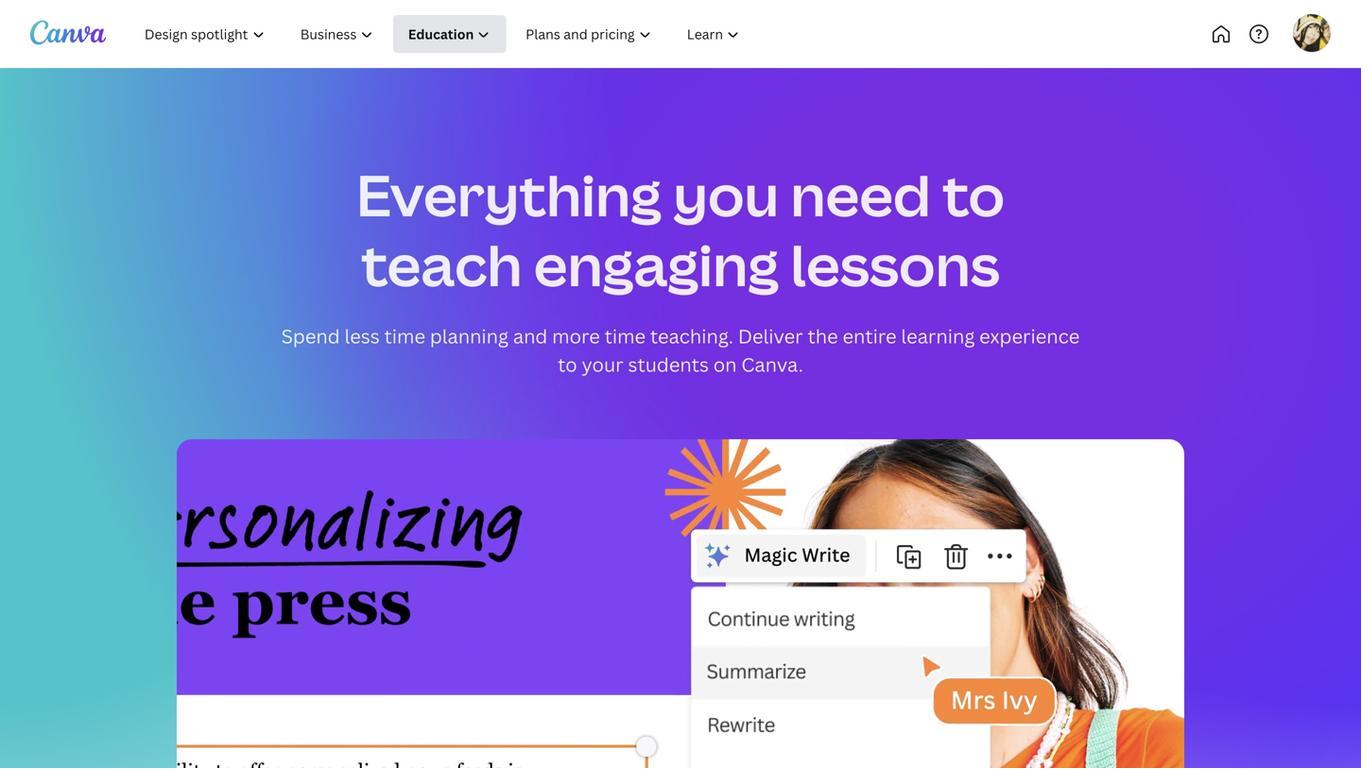 Task type: vqa. For each thing, say whether or not it's contained in the screenshot.
Top level navigation element
yes



Task type: locate. For each thing, give the bounding box(es) containing it.
0 vertical spatial to
[[943, 156, 1005, 233]]

1 vertical spatial to
[[558, 352, 577, 378]]

time right less
[[384, 323, 426, 349]]

to inside spend less time planning and more time teaching. deliver the entire learning experience to your students on canva.
[[558, 352, 577, 378]]

0 horizontal spatial to
[[558, 352, 577, 378]]

experience
[[980, 323, 1080, 349]]

spend less time planning and more time teaching. deliver the entire learning experience to your students on canva.
[[281, 323, 1080, 378]]

planning
[[430, 323, 509, 349]]

to
[[943, 156, 1005, 233], [558, 352, 577, 378]]

0 horizontal spatial time
[[384, 323, 426, 349]]

your
[[582, 352, 624, 378]]

1 horizontal spatial to
[[943, 156, 1005, 233]]

everything
[[356, 156, 662, 233]]

top level navigation element
[[129, 15, 820, 53]]

the
[[808, 323, 838, 349]]

time
[[384, 323, 426, 349], [605, 323, 646, 349]]

deliver
[[738, 323, 803, 349]]

learning
[[902, 323, 975, 349]]

1 horizontal spatial time
[[605, 323, 646, 349]]

everything you need to teach engaging lessons
[[356, 156, 1005, 303]]

to inside everything you need to teach engaging lessons
[[943, 156, 1005, 233]]

less
[[345, 323, 380, 349]]

lessons
[[791, 226, 1000, 303]]

time up your
[[605, 323, 646, 349]]



Task type: describe. For each thing, give the bounding box(es) containing it.
teach
[[361, 226, 522, 303]]

and
[[513, 323, 548, 349]]

spend
[[281, 323, 340, 349]]

1 time from the left
[[384, 323, 426, 349]]

entire
[[843, 323, 897, 349]]

teaching.
[[650, 323, 734, 349]]

2 time from the left
[[605, 323, 646, 349]]

on
[[714, 352, 737, 378]]

engaging
[[534, 226, 779, 303]]

students
[[628, 352, 709, 378]]

need
[[791, 156, 931, 233]]

you
[[673, 156, 779, 233]]

canva.
[[742, 352, 804, 378]]

more
[[552, 323, 600, 349]]



